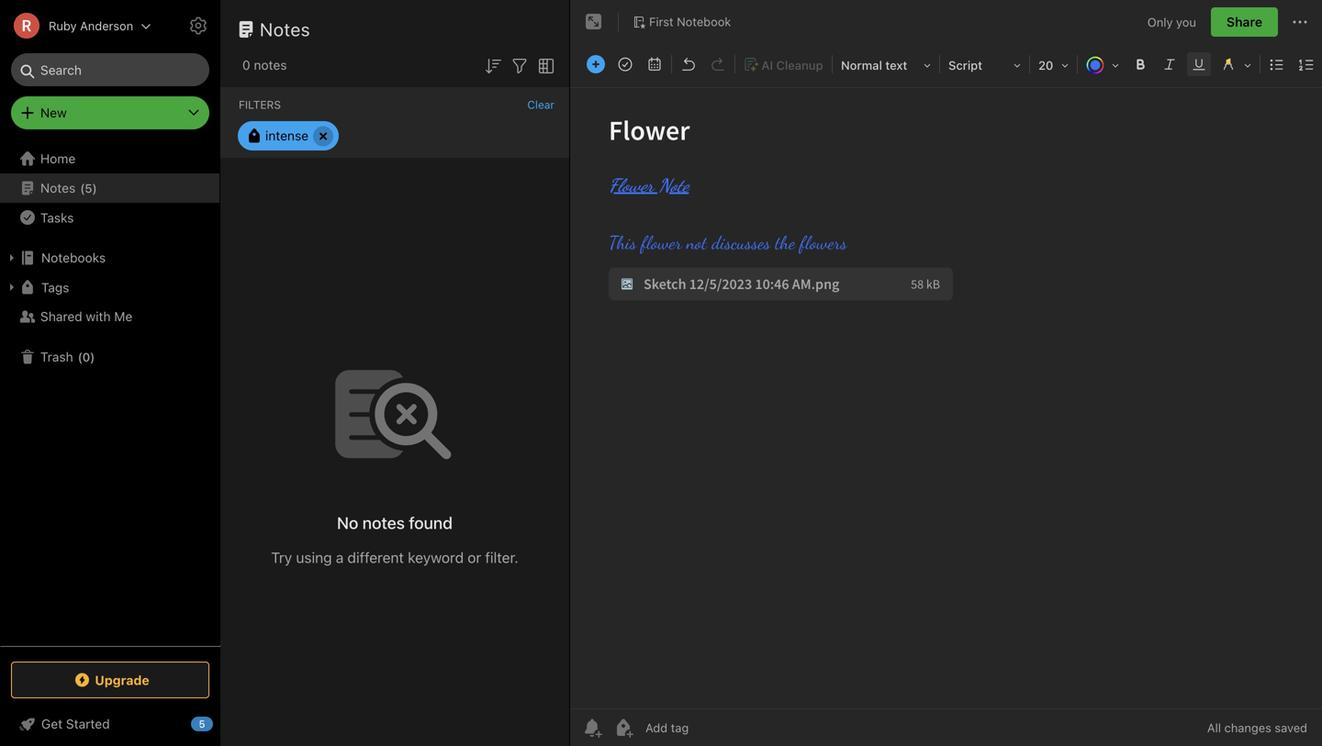 Task type: vqa. For each thing, say whether or not it's contained in the screenshot.
the ")"
yes



Task type: locate. For each thing, give the bounding box(es) containing it.
text
[[886, 58, 908, 72]]

expand tags image
[[5, 280, 19, 295]]

1 vertical spatial 0
[[83, 350, 90, 364]]

add tag image
[[613, 717, 635, 739]]

1 horizontal spatial notes
[[260, 18, 311, 40]]

0 horizontal spatial notes
[[254, 57, 287, 73]]

Font color field
[[1080, 51, 1126, 78]]

click to collapse image
[[214, 713, 227, 735]]

Sort options field
[[482, 53, 504, 77]]

me
[[114, 309, 133, 324]]

started
[[66, 717, 110, 732]]

0 vertical spatial 5
[[85, 181, 92, 195]]

notebooks
[[41, 250, 106, 265]]

notes for notes
[[260, 18, 311, 40]]

expand notebooks image
[[5, 251, 19, 265]]

5 down home link
[[85, 181, 92, 195]]

share button
[[1212, 7, 1279, 37]]

notes ( 5 )
[[40, 181, 97, 196]]

found
[[409, 513, 453, 533]]

( for trash
[[78, 350, 83, 364]]

notes up filters
[[254, 57, 287, 73]]

(
[[80, 181, 85, 195], [78, 350, 83, 364]]

( inside notes ( 5 )
[[80, 181, 85, 195]]

add filters image
[[509, 55, 531, 77]]

5
[[85, 181, 92, 195], [199, 719, 205, 731]]

None search field
[[24, 53, 197, 86]]

) inside notes ( 5 )
[[92, 181, 97, 195]]

( down home link
[[80, 181, 85, 195]]

1 vertical spatial 5
[[199, 719, 205, 731]]

Add tag field
[[644, 721, 782, 736]]

( inside trash ( 0 )
[[78, 350, 83, 364]]

0 horizontal spatial notes
[[40, 181, 76, 196]]

1 horizontal spatial 0
[[243, 57, 250, 73]]

notes up "0 notes"
[[260, 18, 311, 40]]

0 vertical spatial )
[[92, 181, 97, 195]]

expand note image
[[583, 11, 605, 33]]

) down home link
[[92, 181, 97, 195]]

notes up different
[[363, 513, 405, 533]]

more actions image
[[1290, 11, 1312, 33]]

home link
[[0, 144, 220, 174]]

1 vertical spatial notes
[[40, 181, 76, 196]]

get started
[[41, 717, 110, 732]]

upgrade
[[95, 673, 149, 688]]

Insert field
[[582, 51, 610, 77]]

normal text
[[841, 58, 908, 72]]

intense button
[[238, 121, 339, 151]]

notes for no
[[363, 513, 405, 533]]

) right trash on the top left of page
[[90, 350, 95, 364]]

a
[[336, 549, 344, 567]]

tree
[[0, 144, 220, 646]]

0 vertical spatial (
[[80, 181, 85, 195]]

) inside trash ( 0 )
[[90, 350, 95, 364]]

20
[[1039, 58, 1054, 72]]

tags
[[41, 280, 69, 295]]

1 vertical spatial (
[[78, 350, 83, 364]]

Account field
[[0, 7, 152, 44]]

note window element
[[570, 0, 1323, 747]]

trash
[[40, 350, 73, 365]]

5 left click to collapse icon
[[199, 719, 205, 731]]

) for trash
[[90, 350, 95, 364]]

with
[[86, 309, 111, 324]]

intense
[[265, 128, 309, 143]]

notes for 0
[[254, 57, 287, 73]]

0 right trash on the top left of page
[[83, 350, 90, 364]]

) for notes
[[92, 181, 97, 195]]

notes
[[260, 18, 311, 40], [40, 181, 76, 196]]

calendar event image
[[642, 51, 668, 77]]

0 horizontal spatial 0
[[83, 350, 90, 364]]

italic image
[[1157, 51, 1183, 77]]

( for notes
[[80, 181, 85, 195]]

1 vertical spatial )
[[90, 350, 95, 364]]

notebook
[[677, 15, 732, 29]]

task image
[[613, 51, 638, 77]]

0 vertical spatial notes
[[254, 57, 287, 73]]

clear button
[[528, 98, 555, 111]]

new button
[[11, 96, 209, 130]]

underline image
[[1187, 51, 1213, 77]]

first notebook button
[[627, 9, 738, 35]]

( right trash on the top left of page
[[78, 350, 83, 364]]

1 vertical spatial notes
[[363, 513, 405, 533]]

normal
[[841, 58, 883, 72]]

0 vertical spatial notes
[[260, 18, 311, 40]]

tasks button
[[0, 203, 220, 232]]

ruby anderson
[[49, 19, 133, 33]]

Help and Learning task checklist field
[[0, 710, 220, 739]]

notes for notes ( 5 )
[[40, 181, 76, 196]]

0 horizontal spatial 5
[[85, 181, 92, 195]]

try using a different keyword or filter.
[[271, 549, 519, 567]]

notes down home
[[40, 181, 76, 196]]

clear
[[528, 98, 555, 111]]

1 horizontal spatial notes
[[363, 513, 405, 533]]

1 horizontal spatial 5
[[199, 719, 205, 731]]

)
[[92, 181, 97, 195], [90, 350, 95, 364]]

new
[[40, 105, 67, 120]]

filters
[[239, 98, 281, 111]]

upgrade button
[[11, 662, 209, 699]]

0
[[243, 57, 250, 73], [83, 350, 90, 364]]

More actions field
[[1290, 7, 1312, 37]]

Font family field
[[943, 51, 1028, 78]]

only
[[1148, 15, 1174, 29]]

0 up filters
[[243, 57, 250, 73]]

trash ( 0 )
[[40, 350, 95, 365]]

notes
[[254, 57, 287, 73], [363, 513, 405, 533]]



Task type: describe. For each thing, give the bounding box(es) containing it.
5 inside notes ( 5 )
[[85, 181, 92, 195]]

share
[[1227, 14, 1263, 29]]

only you
[[1148, 15, 1197, 29]]

Search text field
[[24, 53, 197, 86]]

numbered list image
[[1294, 51, 1320, 77]]

get
[[41, 717, 63, 732]]

anderson
[[80, 19, 133, 33]]

tree containing home
[[0, 144, 220, 646]]

shared
[[40, 309, 82, 324]]

Font size field
[[1033, 51, 1076, 78]]

keyword
[[408, 549, 464, 567]]

filter.
[[485, 549, 519, 567]]

using
[[296, 549, 332, 567]]

5 inside the help and learning task checklist field
[[199, 719, 205, 731]]

first notebook
[[649, 15, 732, 29]]

Add filters field
[[509, 53, 531, 77]]

no notes found
[[337, 513, 453, 533]]

all
[[1208, 722, 1222, 735]]

changes
[[1225, 722, 1272, 735]]

shared with me link
[[0, 302, 220, 332]]

View options field
[[531, 53, 558, 77]]

0 vertical spatial 0
[[243, 57, 250, 73]]

no
[[337, 513, 359, 533]]

bulleted list image
[[1265, 51, 1291, 77]]

first
[[649, 15, 674, 29]]

notebooks link
[[0, 243, 220, 273]]

all changes saved
[[1208, 722, 1308, 735]]

saved
[[1275, 722, 1308, 735]]

bold image
[[1128, 51, 1154, 77]]

Heading level field
[[835, 51, 938, 78]]

0 notes
[[243, 57, 287, 73]]

settings image
[[187, 15, 209, 37]]

shared with me
[[40, 309, 133, 324]]

or
[[468, 549, 482, 567]]

Highlight field
[[1214, 51, 1259, 78]]

home
[[40, 151, 76, 166]]

try
[[271, 549, 292, 567]]

different
[[348, 549, 404, 567]]

undo image
[[676, 51, 702, 77]]

tasks
[[40, 210, 74, 225]]

ruby
[[49, 19, 77, 33]]

tags button
[[0, 273, 220, 302]]

you
[[1177, 15, 1197, 29]]

script
[[949, 58, 983, 72]]

Note Editor text field
[[570, 88, 1323, 709]]

0 inside trash ( 0 )
[[83, 350, 90, 364]]

add a reminder image
[[581, 717, 604, 739]]



